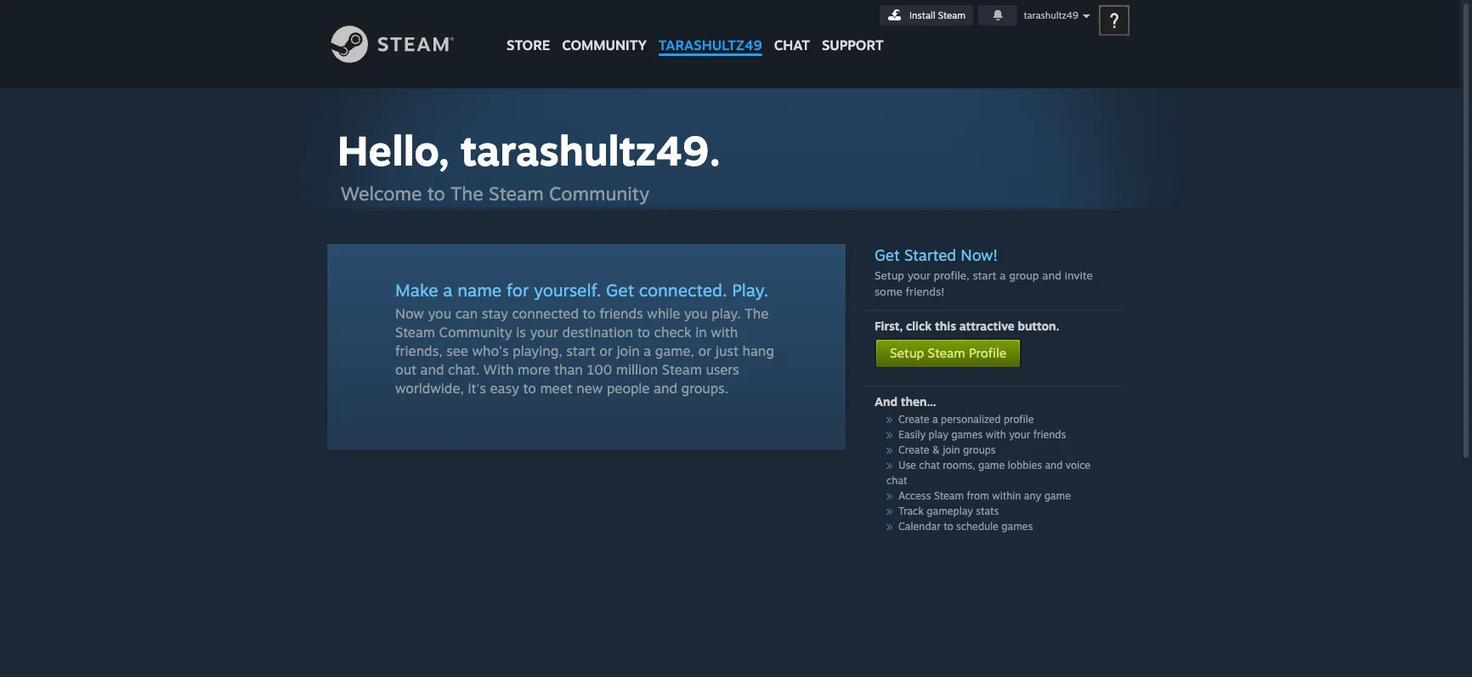 Task type: describe. For each thing, give the bounding box(es) containing it.
0 vertical spatial tarashultz49
[[1024, 9, 1079, 21]]

now
[[395, 305, 424, 322]]

use
[[898, 459, 916, 472]]

playing,
[[513, 343, 562, 360]]

lobbies
[[1008, 459, 1042, 472]]

make
[[395, 280, 438, 301]]

community inside make a name for yourself. get connected. play. now you can stay connected to friends while you play. the steam community is your destination to check in with friends, see who's playing, start or join a game, or just hang out and chat. with more than 100 million steam users worldwide, it's easy to meet new people and groups.
[[439, 324, 512, 341]]

your inside make a name for yourself. get connected. play. now you can stay connected to friends while you play. the steam community is your destination to check in with friends, see who's playing, start or join a game, or just hang out and chat. with more than 100 million steam users worldwide, it's easy to meet new people and groups.
[[530, 324, 558, 341]]

while
[[647, 305, 680, 322]]

started
[[904, 246, 956, 264]]

group
[[1009, 269, 1039, 282]]

profile
[[1004, 413, 1034, 426]]

with inside and then... create a personalized profile easily play games with your friends create & join groups use chat rooms, game lobbies and voice chat access steam from within any game track gameplay stats calendar to schedule games
[[986, 428, 1006, 441]]

button.
[[1018, 319, 1060, 333]]

play
[[929, 428, 948, 441]]

see
[[446, 343, 468, 360]]

1 vertical spatial chat
[[887, 474, 907, 487]]

community link
[[556, 0, 653, 62]]

and inside get started now! setup your profile, start a group and invite some friends!
[[1042, 269, 1062, 282]]

million
[[616, 361, 658, 378]]

to inside and then... create a personalized profile easily play games with your friends create & join groups use chat rooms, game lobbies and voice chat access steam from within any game track gameplay stats calendar to schedule games
[[944, 520, 953, 533]]

with
[[483, 361, 514, 378]]

2 or from the left
[[698, 343, 712, 360]]

0 vertical spatial game
[[978, 459, 1005, 472]]

welcome
[[341, 182, 422, 205]]

and up worldwide,
[[420, 361, 444, 378]]

and
[[875, 394, 898, 409]]

voice
[[1066, 459, 1091, 472]]

any
[[1024, 490, 1041, 502]]

setup inside get started now! setup your profile, start a group and invite some friends!
[[875, 269, 904, 282]]

with inside make a name for yourself. get connected. play. now you can stay connected to friends while you play. the steam community is your destination to check in with friends, see who's playing, start or join a game, or just hang out and chat. with more than 100 million steam users worldwide, it's easy to meet new people and groups.
[[711, 324, 738, 341]]

access
[[898, 490, 931, 502]]

easily
[[898, 428, 926, 441]]

then...
[[901, 394, 936, 409]]

can
[[455, 305, 478, 322]]

easy
[[490, 380, 519, 397]]

tarashultz49 inside "tarashultz49" link
[[659, 37, 762, 54]]

to inside the 'hello, tarashultz49. welcome to the steam community'
[[427, 182, 445, 205]]

a inside get started now! setup your profile, start a group and invite some friends!
[[1000, 269, 1006, 282]]

make a name for yourself. get connected. play. now you can stay connected to friends while you play. the steam community is your destination to check in with friends, see who's playing, start or join a game, or just hang out and chat. with more than 100 million steam users worldwide, it's easy to meet new people and groups.
[[395, 280, 774, 397]]

attractive
[[959, 319, 1015, 333]]

a inside and then... create a personalized profile easily play games with your friends create & join groups use chat rooms, game lobbies and voice chat access steam from within any game track gameplay stats calendar to schedule games
[[932, 413, 938, 426]]

hello,
[[337, 125, 450, 176]]

for
[[507, 280, 529, 301]]

chat
[[774, 37, 810, 54]]

users
[[706, 361, 739, 378]]

hang
[[742, 343, 774, 360]]

install
[[910, 9, 936, 21]]

play.
[[732, 280, 768, 301]]

a up million
[[644, 343, 651, 360]]

some
[[875, 285, 903, 298]]

worldwide,
[[395, 380, 464, 397]]

2 you from the left
[[684, 305, 708, 322]]

in
[[695, 324, 707, 341]]

gameplay
[[927, 505, 973, 518]]

community
[[562, 37, 647, 54]]

track
[[898, 505, 924, 518]]

steam inside and then... create a personalized profile easily play games with your friends create & join groups use chat rooms, game lobbies and voice chat access steam from within any game track gameplay stats calendar to schedule games
[[934, 490, 964, 502]]

to down while
[[637, 324, 650, 341]]

game,
[[655, 343, 694, 360]]

calendar
[[898, 520, 941, 533]]

setup steam profile link
[[875, 338, 1022, 369]]



Task type: locate. For each thing, give the bounding box(es) containing it.
2 vertical spatial your
[[1009, 428, 1030, 441]]

0 vertical spatial community
[[549, 182, 650, 205]]

1 vertical spatial create
[[898, 444, 929, 456]]

0 horizontal spatial you
[[428, 305, 451, 322]]

your
[[908, 269, 931, 282], [530, 324, 558, 341], [1009, 428, 1030, 441]]

just
[[716, 343, 739, 360]]

0 vertical spatial setup
[[875, 269, 904, 282]]

with up groups
[[986, 428, 1006, 441]]

1 horizontal spatial you
[[684, 305, 708, 322]]

games down personalized
[[951, 428, 983, 441]]

get up 'destination' at left
[[606, 280, 634, 301]]

out
[[395, 361, 416, 378]]

chat down use
[[887, 474, 907, 487]]

0 horizontal spatial with
[[711, 324, 738, 341]]

connected
[[512, 305, 579, 322]]

games
[[951, 428, 983, 441], [1002, 520, 1033, 533]]

get up some
[[875, 246, 900, 264]]

0 horizontal spatial start
[[566, 343, 596, 360]]

the
[[451, 182, 483, 205], [745, 305, 769, 322]]

1 horizontal spatial or
[[698, 343, 712, 360]]

create down "easily" on the right bottom of page
[[898, 444, 929, 456]]

join inside make a name for yourself. get connected. play. now you can stay connected to friends while you play. the steam community is your destination to check in with friends, see who's playing, start or join a game, or just hang out and chat. with more than 100 million steam users worldwide, it's easy to meet new people and groups.
[[617, 343, 640, 360]]

name
[[457, 280, 502, 301]]

invite
[[1065, 269, 1093, 282]]

setup
[[875, 269, 904, 282], [890, 345, 924, 361]]

play.
[[712, 305, 741, 322]]

1 or from the left
[[599, 343, 613, 360]]

your up friends!
[[908, 269, 931, 282]]

to right welcome
[[427, 182, 445, 205]]

1 horizontal spatial your
[[908, 269, 931, 282]]

1 vertical spatial join
[[943, 444, 960, 456]]

0 horizontal spatial get
[[606, 280, 634, 301]]

groups
[[963, 444, 996, 456]]

new
[[577, 380, 603, 397]]

0 horizontal spatial the
[[451, 182, 483, 205]]

friends up 'destination' at left
[[600, 305, 643, 322]]

1 horizontal spatial game
[[1044, 490, 1071, 502]]

click
[[906, 319, 932, 333]]

game down groups
[[978, 459, 1005, 472]]

1 vertical spatial friends
[[1033, 428, 1066, 441]]

2 create from the top
[[898, 444, 929, 456]]

2 horizontal spatial your
[[1009, 428, 1030, 441]]

start up 'than'
[[566, 343, 596, 360]]

start down now!
[[973, 269, 997, 282]]

to down gameplay
[[944, 520, 953, 533]]

support link
[[816, 0, 890, 58]]

store link
[[501, 0, 556, 62]]

and left "voice"
[[1045, 459, 1063, 472]]

join up million
[[617, 343, 640, 360]]

1 vertical spatial with
[[986, 428, 1006, 441]]

1 vertical spatial get
[[606, 280, 634, 301]]

stay
[[482, 305, 508, 322]]

community down can
[[439, 324, 512, 341]]

rooms,
[[943, 459, 975, 472]]

within
[[992, 490, 1021, 502]]

1 vertical spatial community
[[439, 324, 512, 341]]

setup inside setup steam profile link
[[890, 345, 924, 361]]

you up in
[[684, 305, 708, 322]]

game
[[978, 459, 1005, 472], [1044, 490, 1071, 502]]

0 horizontal spatial join
[[617, 343, 640, 360]]

join inside and then... create a personalized profile easily play games with your friends create & join groups use chat rooms, game lobbies and voice chat access steam from within any game track gameplay stats calendar to schedule games
[[943, 444, 960, 456]]

more
[[518, 361, 550, 378]]

your inside and then... create a personalized profile easily play games with your friends create & join groups use chat rooms, game lobbies and voice chat access steam from within any game track gameplay stats calendar to schedule games
[[1009, 428, 1030, 441]]

1 horizontal spatial join
[[943, 444, 960, 456]]

0 vertical spatial games
[[951, 428, 983, 441]]

create up "easily" on the right bottom of page
[[898, 413, 929, 426]]

0 vertical spatial start
[[973, 269, 997, 282]]

friends,
[[395, 343, 443, 360]]

1 vertical spatial your
[[530, 324, 558, 341]]

and down million
[[654, 380, 677, 397]]

&
[[932, 444, 940, 456]]

0 horizontal spatial tarashultz49
[[659, 37, 762, 54]]

to down more
[[523, 380, 536, 397]]

profile,
[[934, 269, 970, 282]]

1 horizontal spatial the
[[745, 305, 769, 322]]

to
[[427, 182, 445, 205], [583, 305, 596, 322], [637, 324, 650, 341], [523, 380, 536, 397], [944, 520, 953, 533]]

or
[[599, 343, 613, 360], [698, 343, 712, 360]]

community inside the 'hello, tarashultz49. welcome to the steam community'
[[549, 182, 650, 205]]

this
[[935, 319, 956, 333]]

0 horizontal spatial your
[[530, 324, 558, 341]]

0 horizontal spatial friends
[[600, 305, 643, 322]]

chat link
[[768, 0, 816, 58]]

0 vertical spatial join
[[617, 343, 640, 360]]

0 vertical spatial your
[[908, 269, 931, 282]]

the inside the 'hello, tarashultz49. welcome to the steam community'
[[451, 182, 483, 205]]

and left invite
[[1042, 269, 1062, 282]]

people
[[607, 380, 650, 397]]

chat.
[[448, 361, 480, 378]]

1 horizontal spatial with
[[986, 428, 1006, 441]]

create
[[898, 413, 929, 426], [898, 444, 929, 456]]

with down play.
[[711, 324, 738, 341]]

0 vertical spatial friends
[[600, 305, 643, 322]]

0 vertical spatial get
[[875, 246, 900, 264]]

install steam link
[[880, 5, 973, 26]]

check
[[654, 324, 692, 341]]

0 vertical spatial with
[[711, 324, 738, 341]]

start inside get started now! setup your profile, start a group and invite some friends!
[[973, 269, 997, 282]]

you
[[428, 305, 451, 322], [684, 305, 708, 322]]

schedule
[[956, 520, 999, 533]]

a right make
[[443, 280, 453, 301]]

join right &
[[943, 444, 960, 456]]

and inside and then... create a personalized profile easily play games with your friends create & join groups use chat rooms, game lobbies and voice chat access steam from within any game track gameplay stats calendar to schedule games
[[1045, 459, 1063, 472]]

profile
[[969, 345, 1007, 361]]

meet
[[540, 380, 573, 397]]

store
[[507, 37, 550, 54]]

friends down profile
[[1033, 428, 1066, 441]]

1 vertical spatial the
[[745, 305, 769, 322]]

1 horizontal spatial tarashultz49
[[1024, 9, 1079, 21]]

support
[[822, 37, 884, 54]]

destination
[[562, 324, 633, 341]]

0 vertical spatial create
[[898, 413, 929, 426]]

tarashultz49 link
[[653, 0, 768, 62]]

1 vertical spatial start
[[566, 343, 596, 360]]

friends
[[600, 305, 643, 322], [1033, 428, 1066, 441]]

1 you from the left
[[428, 305, 451, 322]]

1 vertical spatial setup
[[890, 345, 924, 361]]

setup steam profile
[[890, 345, 1007, 361]]

tarashultz49.
[[460, 125, 721, 176]]

games down the within in the bottom right of the page
[[1002, 520, 1033, 533]]

and
[[1042, 269, 1062, 282], [420, 361, 444, 378], [654, 380, 677, 397], [1045, 459, 1063, 472]]

1 create from the top
[[898, 413, 929, 426]]

first,
[[875, 319, 903, 333]]

groups.
[[681, 380, 729, 397]]

100
[[587, 361, 612, 378]]

friends inside and then... create a personalized profile easily play games with your friends create & join groups use chat rooms, game lobbies and voice chat access steam from within any game track gameplay stats calendar to schedule games
[[1033, 428, 1066, 441]]

0 vertical spatial the
[[451, 182, 483, 205]]

1 vertical spatial games
[[1002, 520, 1033, 533]]

hello, tarashultz49. welcome to the steam community
[[337, 125, 721, 205]]

you left can
[[428, 305, 451, 322]]

start
[[973, 269, 997, 282], [566, 343, 596, 360]]

1 vertical spatial tarashultz49
[[659, 37, 762, 54]]

steam
[[938, 9, 966, 21], [489, 182, 544, 205], [395, 324, 435, 341], [928, 345, 965, 361], [662, 361, 702, 378], [934, 490, 964, 502]]

game right any
[[1044, 490, 1071, 502]]

0 horizontal spatial community
[[439, 324, 512, 341]]

join
[[617, 343, 640, 360], [943, 444, 960, 456]]

0 vertical spatial chat
[[919, 459, 940, 472]]

yourself.
[[534, 280, 601, 301]]

get inside make a name for yourself. get connected. play. now you can stay connected to friends while you play. the steam community is your destination to check in with friends, see who's playing, start or join a game, or just hang out and chat. with more than 100 million steam users worldwide, it's easy to meet new people and groups.
[[606, 280, 634, 301]]

get
[[875, 246, 900, 264], [606, 280, 634, 301]]

than
[[554, 361, 583, 378]]

1 horizontal spatial friends
[[1033, 428, 1066, 441]]

1 horizontal spatial get
[[875, 246, 900, 264]]

0 horizontal spatial or
[[599, 343, 613, 360]]

personalized
[[941, 413, 1001, 426]]

first, click this attractive button.
[[875, 319, 1060, 333]]

start inside make a name for yourself. get connected. play. now you can stay connected to friends while you play. the steam community is your destination to check in with friends, see who's playing, start or join a game, or just hang out and chat. with more than 100 million steam users worldwide, it's easy to meet new people and groups.
[[566, 343, 596, 360]]

0 horizontal spatial games
[[951, 428, 983, 441]]

now!
[[961, 246, 998, 264]]

get inside get started now! setup your profile, start a group and invite some friends!
[[875, 246, 900, 264]]

your down connected
[[530, 324, 558, 341]]

connected.
[[639, 280, 727, 301]]

1 horizontal spatial community
[[549, 182, 650, 205]]

1 horizontal spatial start
[[973, 269, 997, 282]]

a
[[1000, 269, 1006, 282], [443, 280, 453, 301], [644, 343, 651, 360], [932, 413, 938, 426]]

a up play
[[932, 413, 938, 426]]

your down profile
[[1009, 428, 1030, 441]]

setup up some
[[875, 269, 904, 282]]

or down in
[[698, 343, 712, 360]]

and then... create a personalized profile easily play games with your friends create & join groups use chat rooms, game lobbies and voice chat access steam from within any game track gameplay stats calendar to schedule games
[[875, 394, 1091, 533]]

it's
[[468, 380, 486, 397]]

stats
[[976, 505, 999, 518]]

chat down &
[[919, 459, 940, 472]]

friends!
[[906, 285, 944, 298]]

0 horizontal spatial game
[[978, 459, 1005, 472]]

your inside get started now! setup your profile, start a group and invite some friends!
[[908, 269, 931, 282]]

setup down click
[[890, 345, 924, 361]]

is
[[516, 324, 526, 341]]

community
[[549, 182, 650, 205], [439, 324, 512, 341]]

from
[[967, 490, 989, 502]]

get started now! setup your profile, start a group and invite some friends!
[[875, 246, 1093, 298]]

steam inside the 'hello, tarashultz49. welcome to the steam community'
[[489, 182, 544, 205]]

install steam
[[910, 9, 966, 21]]

or up 100
[[599, 343, 613, 360]]

1 horizontal spatial games
[[1002, 520, 1033, 533]]

1 horizontal spatial chat
[[919, 459, 940, 472]]

who's
[[472, 343, 509, 360]]

tarashultz49
[[1024, 9, 1079, 21], [659, 37, 762, 54]]

to up 'destination' at left
[[583, 305, 596, 322]]

with
[[711, 324, 738, 341], [986, 428, 1006, 441]]

community down tarashultz49.
[[549, 182, 650, 205]]

friends inside make a name for yourself. get connected. play. now you can stay connected to friends while you play. the steam community is your destination to check in with friends, see who's playing, start or join a game, or just hang out and chat. with more than 100 million steam users worldwide, it's easy to meet new people and groups.
[[600, 305, 643, 322]]

1 vertical spatial game
[[1044, 490, 1071, 502]]

the inside make a name for yourself. get connected. play. now you can stay connected to friends while you play. the steam community is your destination to check in with friends, see who's playing, start or join a game, or just hang out and chat. with more than 100 million steam users worldwide, it's easy to meet new people and groups.
[[745, 305, 769, 322]]

0 horizontal spatial chat
[[887, 474, 907, 487]]

a left group
[[1000, 269, 1006, 282]]



Task type: vqa. For each thing, say whether or not it's contained in the screenshot.
while
yes



